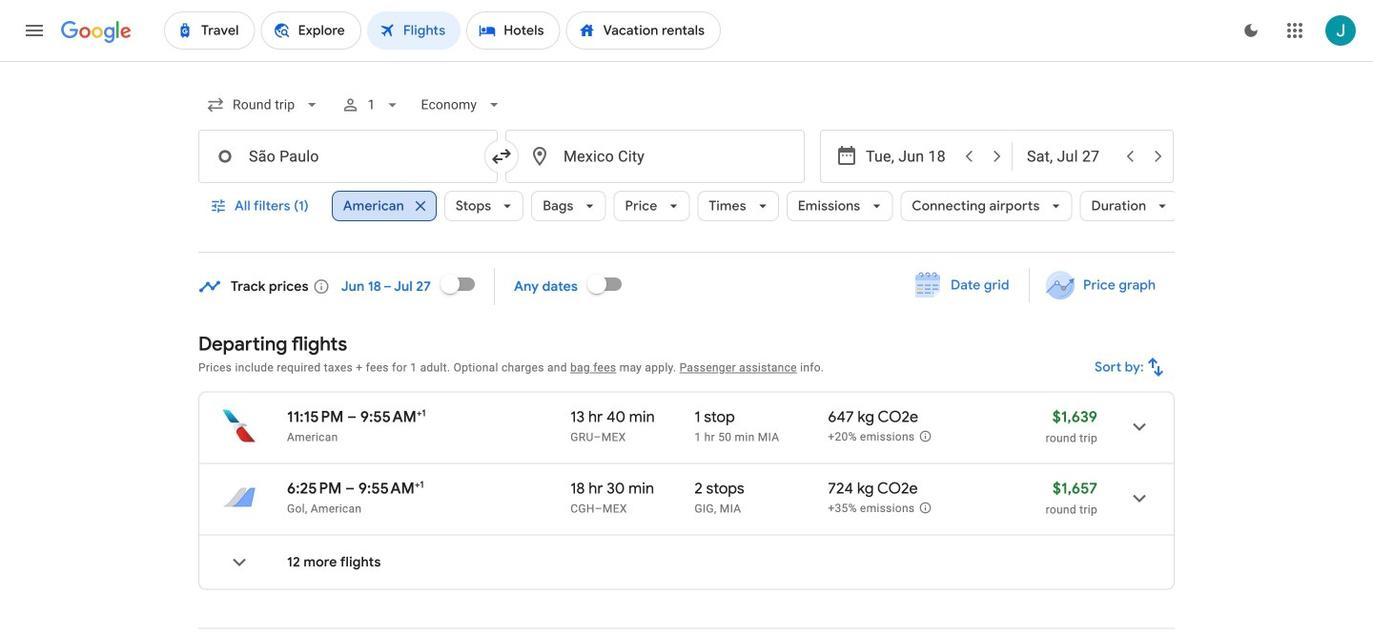 Task type: describe. For each thing, give the bounding box(es) containing it.
carbon emissions estimate: 724 kilograms. +35% emissions. learn more about this emissions estimate image
[[919, 501, 932, 515]]

Where to? text field
[[505, 130, 805, 183]]

swap origin and destination. image
[[490, 145, 513, 168]]

total duration 18 hr 30 min. element
[[571, 479, 695, 501]]

main menu image
[[23, 19, 46, 42]]

1639 US dollars text field
[[1053, 407, 1098, 427]]

Departure text field
[[866, 131, 954, 182]]

learn more about tracked prices image
[[313, 278, 330, 295]]

arrival time: 9:55 am on  wednesday, june 19. text field for leaves aeroporto internacional de são paulo-guarulhos at 11:15 pm on tuesday, june 18 and arrives at aeropuerto internacional benito juárez at 9:55 am on wednesday, june 19. element at the bottom left
[[360, 407, 426, 427]]

change appearance image
[[1228, 8, 1274, 53]]



Task type: locate. For each thing, give the bounding box(es) containing it.
arrival time: 9:55 am on  wednesday, june 19. text field right departure time: 6:25 pm. text box
[[358, 479, 424, 498]]

layover (1 of 2) is a 3 hr 30 min layover at riogaleão - aeroporto internacional tom jobim in rio de janeiro. layover (2 of 2) is a 1 hr 45 min layover at miami international airport in miami. element
[[695, 501, 819, 516]]

carbon emissions estimate: 647 kilograms. +20% emissions. learn more about this emissions estimate image
[[919, 430, 932, 443]]

None search field
[[198, 82, 1179, 253]]

2 stops flight. element
[[695, 479, 745, 501]]

leaves aeroporto internacional de são paulo-guarulhos at 11:15 pm on tuesday, june 18 and arrives at aeropuerto internacional benito juárez at 9:55 am on wednesday, june 19. element
[[287, 407, 426, 427]]

Departure time: 6:25 PM. text field
[[287, 479, 342, 498]]

arrival time: 9:55 am on  wednesday, june 19. text field for the "leaves são paulo/congonhas airport at 6:25 pm on tuesday, june 18 and arrives at aeropuerto internacional benito juárez at 9:55 am on wednesday, june 19." element
[[358, 479, 424, 498]]

leaves são paulo/congonhas airport at 6:25 pm on tuesday, june 18 and arrives at aeropuerto internacional benito juárez at 9:55 am on wednesday, june 19. element
[[287, 479, 424, 498]]

None field
[[198, 82, 329, 128], [413, 82, 511, 128], [198, 82, 329, 128], [413, 82, 511, 128]]

loading results progress bar
[[0, 61, 1373, 65]]

arrival time: 9:55 am on  wednesday, june 19. text field right departure time: 11:15 pm. text box
[[360, 407, 426, 427]]

flight details. leaves aeroporto internacional de são paulo-guarulhos at 11:15 pm on tuesday, june 18 and arrives at aeropuerto internacional benito juárez at 9:55 am on wednesday, june 19. image
[[1117, 404, 1163, 450]]

flight details. leaves são paulo/congonhas airport at 6:25 pm on tuesday, june 18 and arrives at aeropuerto internacional benito juárez at 9:55 am on wednesday, june 19. image
[[1117, 475, 1163, 521]]

1657 US dollars text field
[[1053, 479, 1098, 498]]

0 vertical spatial arrival time: 9:55 am on  wednesday, june 19. text field
[[360, 407, 426, 427]]

total duration 13 hr 40 min. element
[[571, 408, 695, 430]]

1 stop flight. element
[[695, 408, 735, 430]]

main content
[[198, 261, 1175, 605]]

Arrival time: 9:55 AM on  Wednesday, June 19. text field
[[360, 407, 426, 427], [358, 479, 424, 498]]

Departure time: 11:15 PM. text field
[[287, 407, 344, 427]]

find the best price region
[[198, 261, 1175, 318]]

Return text field
[[1027, 131, 1115, 182]]

1 vertical spatial arrival time: 9:55 am on  wednesday, june 19. text field
[[358, 479, 424, 498]]



Task type: vqa. For each thing, say whether or not it's contained in the screenshot.
the 1 within 1 'popup button'
no



